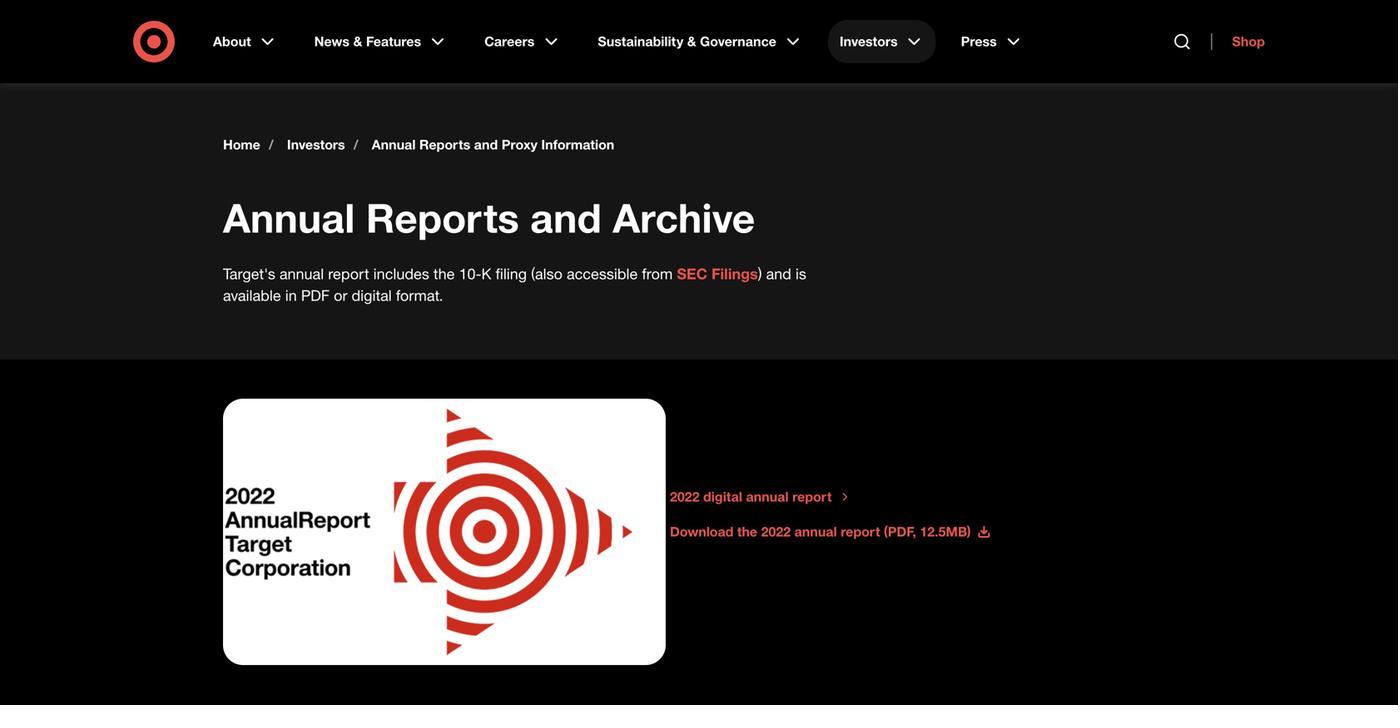 Task type: vqa. For each thing, say whether or not it's contained in the screenshot.
the 2022 inside 2022 DIGITAL ANNUAL REPORT link
yes



Task type: locate. For each thing, give the bounding box(es) containing it.
0 vertical spatial reports
[[420, 137, 471, 153]]

annual
[[372, 137, 416, 153], [223, 194, 355, 242]]

report
[[328, 265, 369, 283], [793, 489, 832, 505], [841, 524, 881, 540]]

0 horizontal spatial and
[[474, 137, 498, 153]]

& for features
[[353, 33, 363, 50]]

information
[[542, 137, 615, 153]]

2022 up download
[[670, 489, 700, 505]]

& for governance
[[688, 33, 697, 50]]

and left proxy at left
[[474, 137, 498, 153]]

digital right the or
[[352, 286, 392, 304]]

&
[[353, 33, 363, 50], [688, 33, 697, 50]]

2 vertical spatial report
[[841, 524, 881, 540]]

1 vertical spatial reports
[[366, 194, 519, 242]]

1 horizontal spatial investors link
[[828, 20, 937, 63]]

1 horizontal spatial digital
[[704, 489, 743, 505]]

news & features
[[314, 33, 421, 50]]

) and is available in pdf or digital format.
[[223, 265, 807, 304]]

reports up 10-
[[366, 194, 519, 242]]

report up the or
[[328, 265, 369, 283]]

digital
[[352, 286, 392, 304], [704, 489, 743, 505]]

0 horizontal spatial digital
[[352, 286, 392, 304]]

2022
[[670, 489, 700, 505], [762, 524, 791, 540]]

1 horizontal spatial 2022
[[762, 524, 791, 540]]

reports for proxy
[[420, 137, 471, 153]]

annual
[[280, 265, 324, 283], [747, 489, 789, 505], [795, 524, 838, 540]]

0 vertical spatial digital
[[352, 286, 392, 304]]

report left the (pdf,
[[841, 524, 881, 540]]

news
[[314, 33, 350, 50]]

1 vertical spatial 2022
[[762, 524, 791, 540]]

pdf
[[301, 286, 330, 304]]

1 & from the left
[[353, 33, 363, 50]]

annual for annual reports and archive
[[223, 194, 355, 242]]

0 horizontal spatial report
[[328, 265, 369, 283]]

digital up download
[[704, 489, 743, 505]]

0 vertical spatial and
[[474, 137, 498, 153]]

0 horizontal spatial annual
[[223, 194, 355, 242]]

or
[[334, 286, 348, 304]]

0 horizontal spatial &
[[353, 33, 363, 50]]

the down the 2022 digital annual report
[[738, 524, 758, 540]]

(also
[[531, 265, 563, 283]]

1 vertical spatial the
[[738, 524, 758, 540]]

0 vertical spatial the
[[434, 265, 455, 283]]

& right news
[[353, 33, 363, 50]]

0 horizontal spatial 2022
[[670, 489, 700, 505]]

0 horizontal spatial the
[[434, 265, 455, 283]]

1 horizontal spatial investors
[[840, 33, 898, 50]]

1 vertical spatial digital
[[704, 489, 743, 505]]

2 horizontal spatial annual
[[795, 524, 838, 540]]

annual down 2022 digital annual report link
[[795, 524, 838, 540]]

0 horizontal spatial investors
[[287, 137, 345, 153]]

1 horizontal spatial and
[[531, 194, 602, 242]]

& inside news & features link
[[353, 33, 363, 50]]

1 vertical spatial annual
[[223, 194, 355, 242]]

2 & from the left
[[688, 33, 697, 50]]

2022 down 2022 digital annual report link
[[762, 524, 791, 540]]

annual reports and proxy information link
[[372, 137, 615, 153]]

digital inside ) and is available in pdf or digital format.
[[352, 286, 392, 304]]

1 vertical spatial investors link
[[287, 137, 345, 153]]

and
[[474, 137, 498, 153], [531, 194, 602, 242]]

reports
[[420, 137, 471, 153], [366, 194, 519, 242]]

0 vertical spatial 2022
[[670, 489, 700, 505]]

0 vertical spatial annual
[[372, 137, 416, 153]]

the
[[434, 265, 455, 283], [738, 524, 758, 540]]

2022 target corporation annual report image
[[223, 399, 666, 665]]

filings
[[712, 265, 758, 283]]

0 vertical spatial report
[[328, 265, 369, 283]]

report up download the 2022 annual report (pdf, 12.5mb)
[[793, 489, 832, 505]]

(pdf,
[[884, 524, 917, 540]]

2 horizontal spatial report
[[841, 524, 881, 540]]

1 horizontal spatial the
[[738, 524, 758, 540]]

and for proxy
[[474, 137, 498, 153]]

sustainability & governance
[[598, 33, 777, 50]]

the left 10-
[[434, 265, 455, 283]]

1 vertical spatial annual
[[747, 489, 789, 505]]

0 horizontal spatial annual
[[280, 265, 324, 283]]

filing
[[496, 265, 527, 283]]

0 vertical spatial investors
[[840, 33, 898, 50]]

1 horizontal spatial &
[[688, 33, 697, 50]]

digital inside 2022 digital annual report link
[[704, 489, 743, 505]]

0 vertical spatial investors link
[[828, 20, 937, 63]]

investors
[[840, 33, 898, 50], [287, 137, 345, 153]]

download the 2022 annual report (pdf, 12.5mb) link
[[670, 524, 992, 540]]

archive
[[613, 194, 756, 242]]

1 horizontal spatial report
[[793, 489, 832, 505]]

1 vertical spatial investors
[[287, 137, 345, 153]]

1 vertical spatial report
[[793, 489, 832, 505]]

reports left proxy at left
[[420, 137, 471, 153]]

& inside sustainability & governance link
[[688, 33, 697, 50]]

and up (also at top left
[[531, 194, 602, 242]]

annual up in
[[280, 265, 324, 283]]

1 vertical spatial and
[[531, 194, 602, 242]]

investors link
[[828, 20, 937, 63], [287, 137, 345, 153]]

2 vertical spatial annual
[[795, 524, 838, 540]]

& left governance
[[688, 33, 697, 50]]

annual up download the 2022 annual report (pdf, 12.5mb)
[[747, 489, 789, 505]]

1 horizontal spatial annual
[[372, 137, 416, 153]]

available
[[223, 286, 281, 304]]



Task type: describe. For each thing, give the bounding box(es) containing it.
annual for annual reports and proxy information
[[372, 137, 416, 153]]

home
[[223, 137, 261, 153]]

annual reports and archive
[[223, 194, 756, 242]]

sustainability
[[598, 33, 684, 50]]

shop
[[1233, 33, 1266, 50]]

format.
[[396, 286, 444, 304]]

12.5mb)
[[920, 524, 972, 540]]

investors for the left the 'investors' link
[[287, 137, 345, 153]]

governance
[[700, 33, 777, 50]]

10-
[[459, 265, 482, 283]]

download the 2022 annual report (pdf, 12.5mb)
[[670, 524, 972, 540]]

target's
[[223, 265, 276, 283]]

k
[[482, 265, 492, 283]]

about link
[[202, 20, 289, 63]]

target's annual report includes the 10-k filing (also accessible from sec filings
[[223, 265, 758, 283]]

press
[[962, 33, 997, 50]]

download
[[670, 524, 734, 540]]

careers link
[[473, 20, 573, 63]]

features
[[366, 33, 421, 50]]

careers
[[485, 33, 535, 50]]

2022 digital annual report link
[[670, 489, 852, 505]]

includes
[[374, 265, 430, 283]]

sec filings link
[[677, 265, 758, 283]]

accessible
[[567, 265, 638, 283]]

is
[[796, 265, 807, 283]]

reports for archive
[[366, 194, 519, 242]]

sustainability & governance link
[[587, 20, 815, 63]]

investors for topmost the 'investors' link
[[840, 33, 898, 50]]

about
[[213, 33, 251, 50]]

press link
[[950, 20, 1036, 63]]

in
[[285, 286, 297, 304]]

from
[[642, 265, 673, 283]]

) and
[[758, 265, 792, 283]]

0 horizontal spatial investors link
[[287, 137, 345, 153]]

proxy
[[502, 137, 538, 153]]

shop link
[[1212, 33, 1266, 50]]

sec
[[677, 265, 708, 283]]

2022 digital annual report
[[670, 489, 832, 505]]

and for archive
[[531, 194, 602, 242]]

news & features link
[[303, 20, 460, 63]]

0 vertical spatial annual
[[280, 265, 324, 283]]

annual reports and proxy information
[[372, 137, 615, 153]]

1 horizontal spatial annual
[[747, 489, 789, 505]]

home link
[[223, 137, 261, 153]]



